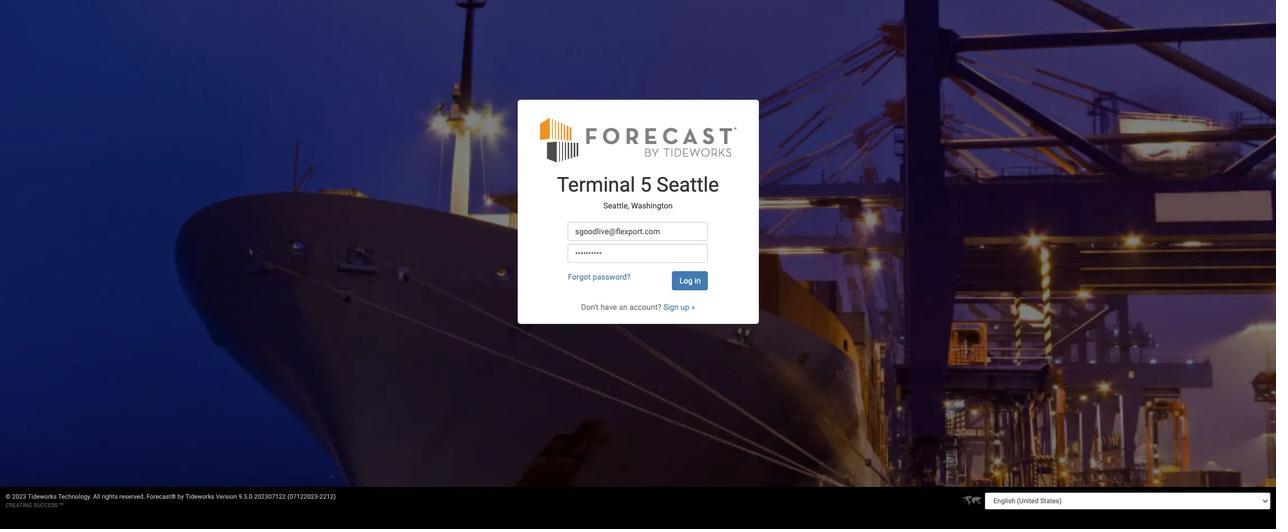 Task type: describe. For each thing, give the bounding box(es) containing it.
in
[[695, 276, 701, 285]]

© 2023 tideworks technology. all rights reserved. forecast® by tideworks version 9.5.0.202307122 (07122023-2212) creating success ℠
[[6, 494, 336, 509]]

up
[[681, 303, 690, 312]]

rights
[[102, 494, 118, 501]]

Password password field
[[568, 244, 708, 263]]

terminal 5 seattle seattle, washington
[[557, 173, 719, 211]]

version
[[216, 494, 237, 501]]

have
[[601, 303, 617, 312]]

log in button
[[672, 271, 708, 290]]

success
[[34, 503, 58, 509]]

by
[[177, 494, 184, 501]]

forgot password? link
[[568, 272, 631, 281]]

forecast®
[[147, 494, 176, 501]]

creating
[[6, 503, 32, 509]]

seattle,
[[604, 202, 629, 211]]

2212)
[[320, 494, 336, 501]]

forgot password? log in
[[568, 272, 701, 285]]

account?
[[630, 303, 662, 312]]

log
[[680, 276, 693, 285]]

technology.
[[58, 494, 92, 501]]

washington
[[631, 202, 673, 211]]

sign up » link
[[664, 303, 695, 312]]



Task type: locate. For each thing, give the bounding box(es) containing it.
tideworks up success
[[28, 494, 57, 501]]

don't
[[581, 303, 599, 312]]

Email or username text field
[[568, 222, 708, 241]]

2 tideworks from the left
[[185, 494, 214, 501]]

»
[[691, 303, 695, 312]]

all
[[93, 494, 100, 501]]

reserved.
[[119, 494, 145, 501]]

5
[[640, 173, 652, 197]]

forecast® by tideworks image
[[540, 116, 736, 163]]

terminal
[[557, 173, 635, 197]]

1 horizontal spatial tideworks
[[185, 494, 214, 501]]

1 tideworks from the left
[[28, 494, 57, 501]]

tideworks
[[28, 494, 57, 501], [185, 494, 214, 501]]

©
[[6, 494, 11, 501]]

seattle
[[657, 173, 719, 197]]

(07122023-
[[287, 494, 320, 501]]

tideworks right the by
[[185, 494, 214, 501]]

sign
[[664, 303, 679, 312]]

an
[[619, 303, 628, 312]]

2023
[[12, 494, 26, 501]]

℠
[[59, 503, 63, 509]]

password?
[[593, 272, 631, 281]]

forgot
[[568, 272, 591, 281]]

0 horizontal spatial tideworks
[[28, 494, 57, 501]]

don't have an account? sign up »
[[581, 303, 695, 312]]

9.5.0.202307122
[[239, 494, 286, 501]]



Task type: vqa. For each thing, say whether or not it's contained in the screenshot.
the rightmost please
no



